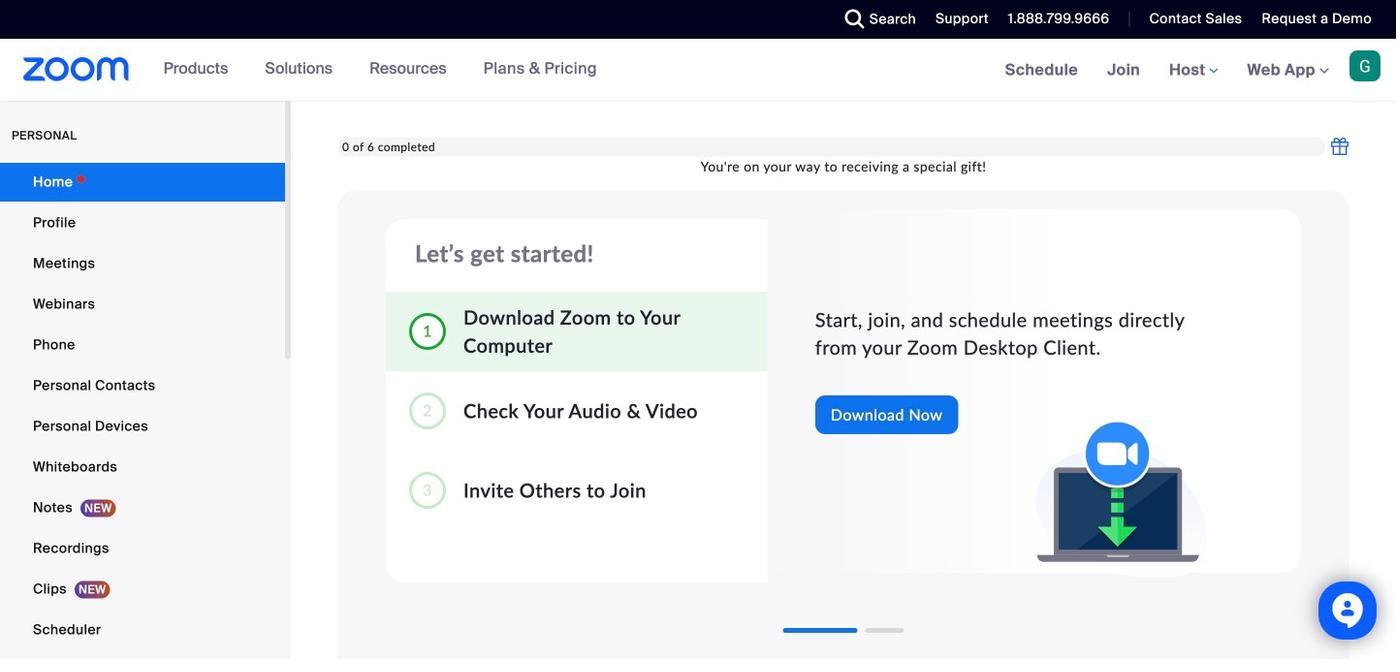 Task type: describe. For each thing, give the bounding box(es) containing it.
personal menu menu
[[0, 163, 285, 659]]

product information navigation
[[149, 39, 612, 101]]

meetings navigation
[[991, 39, 1396, 102]]

profile picture image
[[1350, 50, 1381, 81]]

zoom logo image
[[23, 57, 130, 81]]



Task type: locate. For each thing, give the bounding box(es) containing it.
banner
[[0, 39, 1396, 102]]



Task type: vqa. For each thing, say whether or not it's contained in the screenshot.
Zoom Logo
yes



